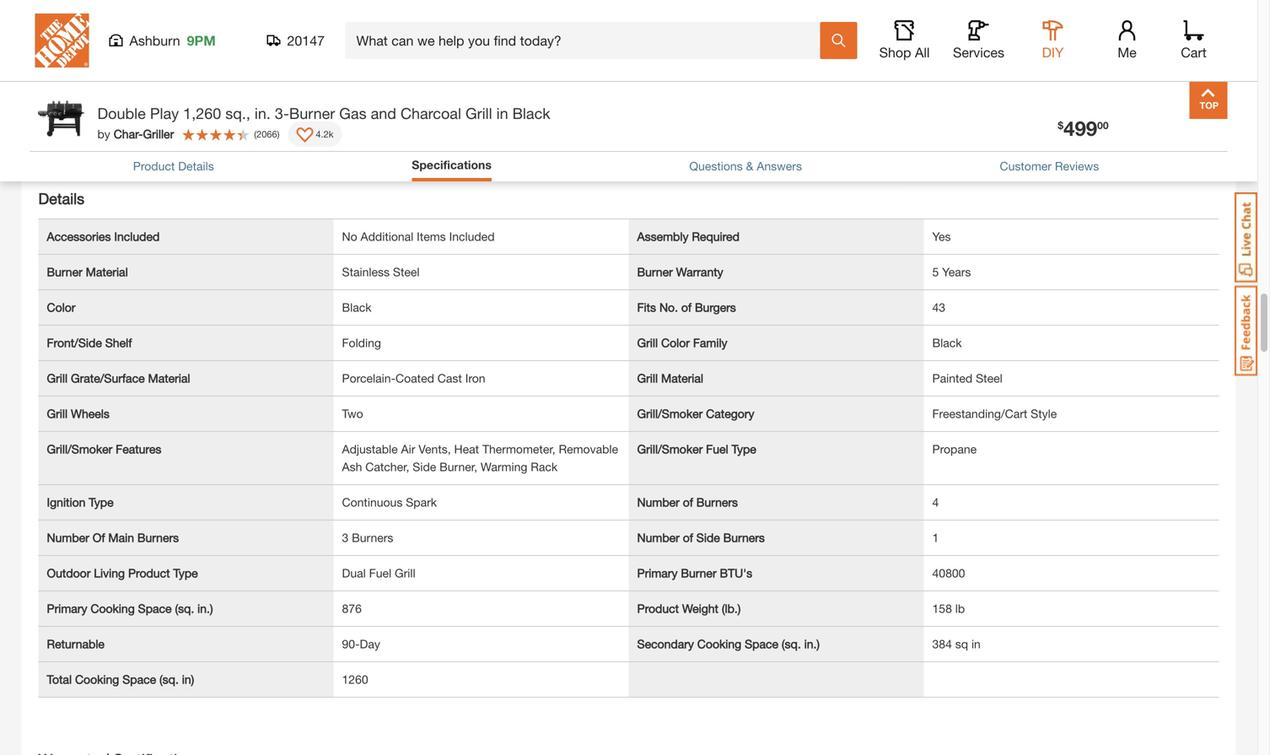 Task type: vqa. For each thing, say whether or not it's contained in the screenshot.


Task type: locate. For each thing, give the bounding box(es) containing it.
steel down no additional items included
[[393, 265, 420, 279]]

2 vertical spatial space
[[123, 672, 156, 686]]

items
[[417, 229, 446, 243]]

grill down the front/side
[[47, 371, 68, 385]]

5 years
[[933, 265, 971, 279]]

1 horizontal spatial type
[[173, 566, 198, 580]]

details down '1,260'
[[178, 159, 214, 173]]

details up accessories
[[38, 189, 85, 208]]

top button
[[1190, 81, 1228, 119]]

assembled down dimensions
[[47, 76, 106, 90]]

material down accessories included
[[86, 265, 128, 279]]

assembled left height at top right
[[637, 76, 696, 90]]

0 vertical spatial type
[[732, 442, 757, 456]]

number of side burners
[[637, 531, 765, 545]]

1 vertical spatial fuel
[[369, 566, 392, 580]]

questions & answers button
[[690, 157, 802, 175], [690, 157, 802, 175]]

product weight (lb.)
[[637, 602, 741, 615]]

cast
[[438, 371, 462, 385]]

height
[[700, 76, 734, 90]]

burner down accessories
[[47, 265, 82, 279]]

color up the front/side
[[47, 300, 75, 314]]

0 horizontal spatial in.)
[[198, 602, 213, 615]]

20147 button
[[267, 32, 325, 49]]

1 horizontal spatial fuel
[[706, 442, 729, 456]]

number up number of side burners
[[637, 495, 680, 509]]

0 vertical spatial details
[[178, 159, 214, 173]]

product down griller
[[133, 159, 175, 173]]

in right 30.50
[[375, 111, 384, 125]]

grill down grill color family
[[637, 371, 658, 385]]

material right grate/surface
[[148, 371, 190, 385]]

burner,
[[440, 460, 478, 474]]

of right no.
[[682, 300, 692, 314]]

(in.) right depth
[[144, 76, 163, 90]]

burner material
[[47, 265, 128, 279]]

1 vertical spatial (sq.
[[782, 637, 801, 651]]

live chat image
[[1235, 192, 1258, 283]]

in right sq
[[972, 637, 981, 651]]

primary up product weight (lb.)
[[637, 566, 678, 580]]

space left in)
[[123, 672, 156, 686]]

grill/smoker down "grill material"
[[637, 407, 703, 421]]

product up secondary
[[637, 602, 679, 615]]

included right items
[[449, 229, 495, 243]]

sq.,
[[225, 104, 250, 122]]

grill down fits
[[637, 336, 658, 350]]

of down number of burners
[[683, 531, 693, 545]]

0 vertical spatial black
[[513, 104, 551, 122]]

burner down assembly
[[637, 265, 673, 279]]

0 horizontal spatial primary
[[47, 602, 87, 615]]

space for total cooking space (sq. in)
[[123, 672, 156, 686]]

secondary cooking space (sq. in.)
[[637, 637, 820, 651]]

freestanding/cart style
[[933, 407, 1057, 421]]

1 vertical spatial type
[[89, 495, 114, 509]]

What can we help you find today? search field
[[356, 23, 820, 58]]

warranty
[[676, 265, 724, 279]]

49.20
[[933, 76, 962, 90]]

0 horizontal spatial type
[[89, 495, 114, 509]]

0 horizontal spatial color
[[47, 300, 75, 314]]

0 vertical spatial space
[[138, 602, 172, 615]]

porcelain-coated cast iron
[[342, 371, 486, 385]]

1 horizontal spatial color
[[661, 336, 690, 350]]

primary down outdoor
[[47, 602, 87, 615]]

type down category
[[732, 442, 757, 456]]

material for burner material
[[86, 265, 128, 279]]

0 vertical spatial fuel
[[706, 442, 729, 456]]

1 vertical spatial black
[[342, 300, 372, 314]]

0 vertical spatial product
[[133, 159, 175, 173]]

1 vertical spatial space
[[745, 637, 779, 651]]

material down grill color family
[[661, 371, 704, 385]]

day
[[360, 637, 380, 651]]

30.50
[[342, 111, 372, 125]]

burners up btu's
[[724, 531, 765, 545]]

43
[[933, 300, 946, 314]]

number for number of side burners
[[637, 531, 680, 545]]

1 horizontal spatial steel
[[976, 371, 1003, 385]]

color
[[47, 300, 75, 314], [661, 336, 690, 350]]

2 vertical spatial (sq.
[[159, 672, 179, 686]]

grill/smoker
[[637, 407, 703, 421], [47, 442, 112, 456], [637, 442, 703, 456]]

gas
[[339, 104, 367, 122]]

char-
[[114, 127, 143, 141]]

(sq. for total cooking space (sq. in)
[[159, 672, 179, 686]]

1 horizontal spatial primary
[[637, 566, 678, 580]]

0 horizontal spatial included
[[114, 229, 160, 243]]

grill wheels
[[47, 407, 110, 421]]

fuel right the dual
[[369, 566, 392, 580]]

0 horizontal spatial black
[[342, 300, 372, 314]]

of
[[682, 300, 692, 314], [683, 495, 693, 509], [683, 531, 693, 545]]

space down btu's
[[745, 637, 779, 651]]

side down vents,
[[413, 460, 436, 474]]

30.50 in
[[342, 111, 384, 125]]

0 vertical spatial in.)
[[198, 602, 213, 615]]

in right 66.00
[[375, 76, 384, 90]]

returnable
[[47, 637, 105, 651]]

1 horizontal spatial in.)
[[805, 637, 820, 651]]

1 vertical spatial product
[[128, 566, 170, 580]]

of for burners
[[683, 495, 693, 509]]

fits no. of burgers
[[637, 300, 736, 314]]

(in.) up griller
[[143, 111, 162, 125]]

space down outdoor living product type
[[138, 602, 172, 615]]

space
[[138, 602, 172, 615], [745, 637, 779, 651], [123, 672, 156, 686]]

type up primary cooking space (sq. in.)
[[173, 566, 198, 580]]

reviews
[[1055, 159, 1099, 173]]

cooking down living
[[91, 602, 135, 615]]

burners
[[697, 495, 738, 509], [137, 531, 179, 545], [352, 531, 394, 545], [724, 531, 765, 545]]

dual
[[342, 566, 366, 580]]

grill/smoker category
[[637, 407, 755, 421]]

side up primary burner btu's
[[697, 531, 720, 545]]

number down number of burners
[[637, 531, 680, 545]]

2 horizontal spatial material
[[661, 371, 704, 385]]

1 horizontal spatial side
[[697, 531, 720, 545]]

0 vertical spatial of
[[682, 300, 692, 314]]

me
[[1118, 44, 1137, 60]]

ash
[[342, 460, 362, 474]]

btu's
[[720, 566, 753, 580]]

product
[[133, 159, 175, 173], [128, 566, 170, 580], [637, 602, 679, 615]]

1 vertical spatial details
[[38, 189, 85, 208]]

in.) for secondary cooking space (sq. in.)
[[805, 637, 820, 651]]

3 burners
[[342, 531, 394, 545]]

color left family
[[661, 336, 690, 350]]

side
[[413, 460, 436, 474], [697, 531, 720, 545]]

double
[[97, 104, 146, 122]]

grill left the wheels
[[47, 407, 68, 421]]

(in.) for assembled depth (in.)
[[144, 76, 163, 90]]

66.00
[[342, 76, 372, 90]]

ashburn
[[130, 32, 180, 49]]

grill for grill color family
[[637, 336, 658, 350]]

1 vertical spatial steel
[[976, 371, 1003, 385]]

space for secondary cooking space (sq. in.)
[[745, 637, 779, 651]]

)
[[277, 128, 280, 139]]

1 vertical spatial cooking
[[698, 637, 742, 651]]

grill/smoker down grill wheels
[[47, 442, 112, 456]]

2 vertical spatial product
[[637, 602, 679, 615]]

main
[[108, 531, 134, 545]]

cart
[[1181, 44, 1207, 60]]

40800
[[933, 566, 966, 580]]

assembled
[[47, 76, 106, 90], [637, 76, 696, 90], [47, 111, 106, 125]]

fuel down category
[[706, 442, 729, 456]]

0 vertical spatial primary
[[637, 566, 678, 580]]

1 horizontal spatial included
[[449, 229, 495, 243]]

type right ignition
[[89, 495, 114, 509]]

weight
[[682, 602, 719, 615]]

0 vertical spatial (sq.
[[175, 602, 194, 615]]

customer reviews
[[1000, 159, 1099, 173]]

(sq. for primary cooking space (sq. in.)
[[175, 602, 194, 615]]

product right living
[[128, 566, 170, 580]]

grill/smoker down grill/smoker category at the bottom
[[637, 442, 703, 456]]

catcher,
[[366, 460, 409, 474]]

sq
[[956, 637, 969, 651]]

2 vertical spatial of
[[683, 531, 693, 545]]

0 vertical spatial steel
[[393, 265, 420, 279]]

number of main burners
[[47, 531, 179, 545]]

the home depot logo image
[[35, 13, 89, 67]]

two
[[342, 407, 363, 421]]

(in.) for assembled height (in.)
[[737, 76, 756, 90]]

1 vertical spatial of
[[683, 495, 693, 509]]

grill grate/surface material
[[47, 371, 190, 385]]

2 horizontal spatial black
[[933, 336, 962, 350]]

shelf
[[105, 336, 132, 350]]

0 horizontal spatial steel
[[393, 265, 420, 279]]

all
[[915, 44, 930, 60]]

burgers
[[695, 300, 736, 314]]

stainless steel
[[342, 265, 420, 279]]

assembled depth (in.)
[[47, 76, 163, 90]]

0 vertical spatial cooking
[[91, 602, 135, 615]]

ashburn 9pm
[[130, 32, 216, 49]]

assembly required
[[637, 229, 740, 243]]

shop all
[[880, 44, 930, 60]]

grill
[[466, 104, 492, 122], [637, 336, 658, 350], [47, 371, 68, 385], [637, 371, 658, 385], [47, 407, 68, 421], [395, 566, 416, 580]]

category
[[706, 407, 755, 421]]

grill right charcoal
[[466, 104, 492, 122]]

2 horizontal spatial type
[[732, 442, 757, 456]]

(in.)
[[144, 76, 163, 90], [737, 76, 756, 90], [143, 111, 162, 125]]

steel up freestanding/cart style
[[976, 371, 1003, 385]]

assembled up by
[[47, 111, 106, 125]]

painted steel
[[933, 371, 1003, 385]]

cooking down (lb.)
[[698, 637, 742, 651]]

number left of
[[47, 531, 89, 545]]

product for product weight (lb.)
[[637, 602, 679, 615]]

1 vertical spatial in.)
[[805, 637, 820, 651]]

(in.) right height at top right
[[737, 76, 756, 90]]

0 horizontal spatial fuel
[[369, 566, 392, 580]]

included right accessories
[[114, 229, 160, 243]]

grill for grill wheels
[[47, 407, 68, 421]]

1 included from the left
[[114, 229, 160, 243]]

of up number of side burners
[[683, 495, 693, 509]]

1 vertical spatial primary
[[47, 602, 87, 615]]

yes
[[933, 229, 951, 243]]

in right 49.20
[[966, 76, 975, 90]]

0 vertical spatial color
[[47, 300, 75, 314]]

2 vertical spatial type
[[173, 566, 198, 580]]

assembled for assembled depth (in.)
[[47, 76, 106, 90]]

0 horizontal spatial material
[[86, 265, 128, 279]]

feedback link image
[[1235, 285, 1258, 376]]

0 horizontal spatial side
[[413, 460, 436, 474]]

primary for primary cooking space (sq. in.)
[[47, 602, 87, 615]]

vents,
[[419, 442, 451, 456]]

2 vertical spatial cooking
[[75, 672, 119, 686]]

1 horizontal spatial black
[[513, 104, 551, 122]]

rack
[[531, 460, 558, 474]]

5
[[933, 265, 939, 279]]

cooking right total
[[75, 672, 119, 686]]

0 vertical spatial side
[[413, 460, 436, 474]]



Task type: describe. For each thing, give the bounding box(es) containing it.
product for product details
[[133, 159, 175, 173]]

secondary
[[637, 637, 694, 651]]

outdoor living product type
[[47, 566, 198, 580]]

product image image
[[34, 89, 89, 144]]

(
[[254, 128, 257, 139]]

features
[[116, 442, 161, 456]]

number for number of burners
[[637, 495, 680, 509]]

2066
[[257, 128, 277, 139]]

of
[[93, 531, 105, 545]]

in for 30.50 in
[[375, 111, 384, 125]]

49.20 in
[[933, 76, 975, 90]]

burner warranty
[[637, 265, 724, 279]]

assembled for assembled height (in.)
[[637, 76, 696, 90]]

grill for grill material
[[637, 371, 658, 385]]

burner up weight at the bottom right of the page
[[681, 566, 717, 580]]

continuous spark
[[342, 495, 437, 509]]

(in.) for assembled width (in.)
[[143, 111, 162, 125]]

services
[[953, 44, 1005, 60]]

2 vertical spatial black
[[933, 336, 962, 350]]

1 horizontal spatial details
[[178, 159, 214, 173]]

continuous
[[342, 495, 403, 509]]

(lb.)
[[722, 602, 741, 615]]

charcoal
[[401, 104, 461, 122]]

customer
[[1000, 159, 1052, 173]]

grate/surface
[[71, 371, 145, 385]]

required
[[692, 229, 740, 243]]

product details
[[133, 159, 214, 173]]

grill for grill grate/surface material
[[47, 371, 68, 385]]

heat
[[454, 442, 479, 456]]

dimensions
[[38, 36, 118, 54]]

no.
[[660, 300, 678, 314]]

2 included from the left
[[449, 229, 495, 243]]

burners right 3
[[352, 531, 394, 545]]

fuel for dual
[[369, 566, 392, 580]]

1 horizontal spatial material
[[148, 371, 190, 385]]

adjustable
[[342, 442, 398, 456]]

in for 49.20 in
[[966, 76, 975, 90]]

primary for primary burner btu's
[[637, 566, 678, 580]]

grill/smoker for grill/smoker features
[[47, 442, 112, 456]]

cooking for secondary
[[698, 637, 742, 651]]

front/side shelf
[[47, 336, 132, 350]]

depth
[[109, 76, 141, 90]]

876
[[342, 602, 362, 615]]

158
[[933, 602, 952, 615]]

in.) for primary cooking space (sq. in.)
[[198, 602, 213, 615]]

diy
[[1042, 44, 1064, 60]]

$ 499 00
[[1058, 116, 1109, 140]]

1 vertical spatial color
[[661, 336, 690, 350]]

painted
[[933, 371, 973, 385]]

cooking for primary
[[91, 602, 135, 615]]

assembled height (in.)
[[637, 76, 756, 90]]

0 horizontal spatial details
[[38, 189, 85, 208]]

in for 66.00 in
[[375, 76, 384, 90]]

burners up number of side burners
[[697, 495, 738, 509]]

wheels
[[71, 407, 110, 421]]

158 lb
[[933, 602, 965, 615]]

in.
[[255, 104, 271, 122]]

warming
[[481, 460, 528, 474]]

grill/smoker fuel type
[[637, 442, 757, 456]]

removable
[[559, 442, 618, 456]]

&
[[746, 159, 754, 173]]

grill/smoker for grill/smoker fuel type
[[637, 442, 703, 456]]

display image
[[296, 127, 313, 144]]

play
[[150, 104, 179, 122]]

assembly
[[637, 229, 689, 243]]

ignition type
[[47, 495, 114, 509]]

thermometer,
[[483, 442, 556, 456]]

and
[[371, 104, 396, 122]]

384 sq in
[[933, 637, 981, 651]]

1
[[933, 531, 939, 545]]

number of burners
[[637, 495, 738, 509]]

by char-griller
[[97, 127, 174, 141]]

4.2k
[[316, 128, 334, 139]]

accessories
[[47, 229, 111, 243]]

1,260
[[183, 104, 221, 122]]

assembled for assembled width (in.)
[[47, 111, 106, 125]]

burner up display icon
[[289, 104, 335, 122]]

grill/smoker for grill/smoker category
[[637, 407, 703, 421]]

living
[[94, 566, 125, 580]]

1 vertical spatial side
[[697, 531, 720, 545]]

4
[[933, 495, 939, 509]]

accessories included
[[47, 229, 160, 243]]

coated
[[396, 371, 434, 385]]

folding
[[342, 336, 381, 350]]

additional
[[361, 229, 414, 243]]

90-day
[[342, 637, 380, 651]]

9pm
[[187, 32, 216, 49]]

steel for stainless steel
[[393, 265, 420, 279]]

freestanding/cart
[[933, 407, 1028, 421]]

space for primary cooking space (sq. in.)
[[138, 602, 172, 615]]

fits
[[637, 300, 656, 314]]

griller
[[143, 127, 174, 141]]

cooking for total
[[75, 672, 119, 686]]

burners right the main
[[137, 531, 179, 545]]

air
[[401, 442, 415, 456]]

material for grill material
[[661, 371, 704, 385]]

lb
[[956, 602, 965, 615]]

family
[[693, 336, 728, 350]]

of for side
[[683, 531, 693, 545]]

steel for painted steel
[[976, 371, 1003, 385]]

(sq. for secondary cooking space (sq. in.)
[[782, 637, 801, 651]]

primary cooking space (sq. in.)
[[47, 602, 213, 615]]

front/side
[[47, 336, 102, 350]]

20147
[[287, 32, 325, 49]]

grill right the dual
[[395, 566, 416, 580]]

assembled width (in.)
[[47, 111, 162, 125]]

dual fuel grill
[[342, 566, 416, 580]]

grill/smoker features
[[47, 442, 161, 456]]

by
[[97, 127, 110, 141]]

00
[[1098, 119, 1109, 131]]

cart link
[[1176, 20, 1213, 61]]

4.2k button
[[288, 121, 342, 147]]

number for number of main burners
[[47, 531, 89, 545]]

side inside adjustable air vents, heat thermometer, removable ash catcher, side burner, warming rack
[[413, 460, 436, 474]]

in)
[[182, 672, 194, 686]]

grill material
[[637, 371, 704, 385]]

in right charcoal
[[497, 104, 508, 122]]

adjustable air vents, heat thermometer, removable ash catcher, side burner, warming rack
[[342, 442, 618, 474]]

outdoor
[[47, 566, 91, 580]]

fuel for grill/smoker
[[706, 442, 729, 456]]

$
[[1058, 119, 1064, 131]]



